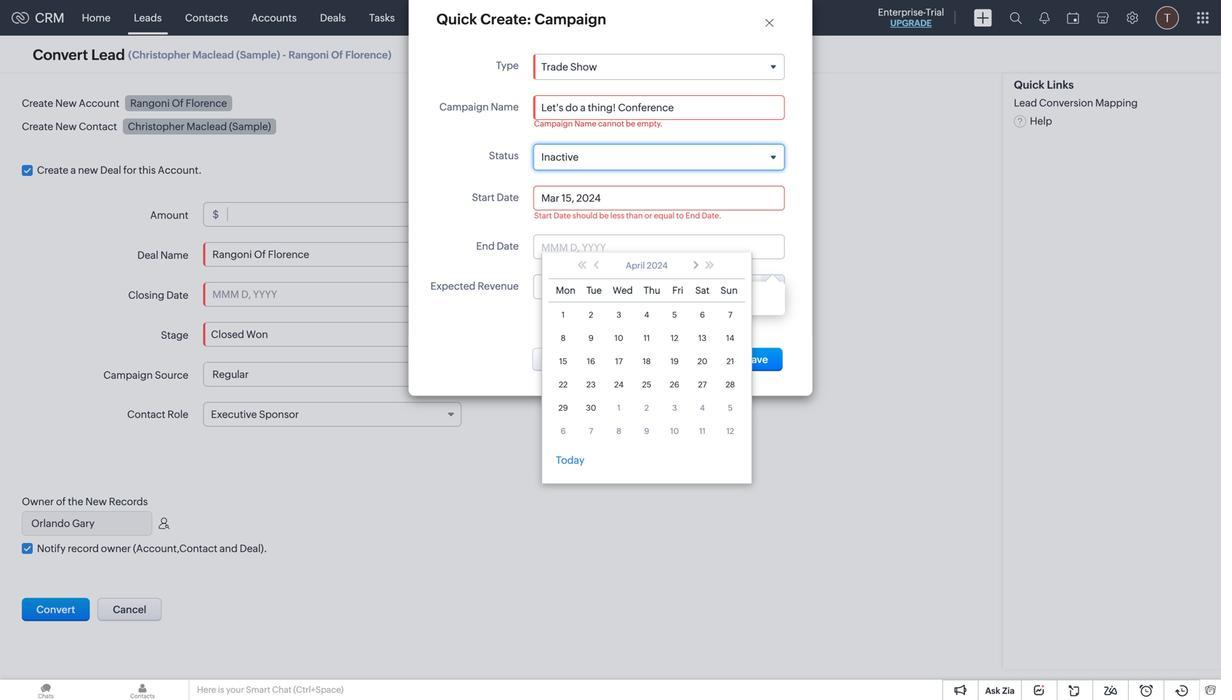 Task type: locate. For each thing, give the bounding box(es) containing it.
26
[[670, 380, 679, 389]]

maclead down rangoni of florence
[[187, 121, 227, 132]]

mmm d, yyyy
 text field up 'april'
[[541, 241, 659, 253]]

create up 'create new contact' at the left top of page
[[22, 97, 53, 109]]

2 down '25'
[[645, 403, 649, 413]]

15
[[559, 357, 567, 366]]

1 vertical spatial 9
[[644, 427, 649, 436]]

0 vertical spatial name
[[491, 101, 519, 113]]

11 down 27
[[699, 427, 706, 436]]

1 vertical spatial convert
[[36, 604, 75, 615]]

1 horizontal spatial campaign
[[439, 101, 489, 113]]

create down create new account
[[22, 121, 53, 132]]

campaign for campaign name
[[439, 101, 489, 113]]

0 horizontal spatial of
[[172, 97, 184, 109]]

campaign for campaign name cannot be empty.
[[534, 119, 573, 128]]

0 vertical spatial christopher
[[132, 49, 190, 61]]

1 vertical spatial (sample)
[[229, 121, 271, 132]]

new down create new account
[[55, 121, 77, 132]]

1 vertical spatial date
[[497, 240, 519, 252]]

1 horizontal spatial quick
[[1014, 78, 1045, 91]]

9 up 16
[[589, 334, 594, 343]]

name
[[491, 101, 519, 113], [575, 119, 597, 128], [161, 249, 188, 261]]

of inside convert lead ( christopher maclead (sample) - rangoni of florence )
[[331, 49, 343, 61]]

0 horizontal spatial 6
[[561, 427, 566, 436]]

tasks link
[[358, 0, 407, 35]]

deal name
[[137, 249, 188, 261]]

calls link
[[474, 0, 520, 35]]

1 mmm d, yyyy
 text field from the top
[[541, 192, 659, 204]]

1 vertical spatial 12
[[727, 427, 734, 436]]

tue
[[587, 285, 602, 296]]

1 horizontal spatial contact
[[127, 409, 165, 420]]

1
[[562, 310, 565, 319], [617, 403, 621, 413]]

florence up christopher maclead (sample) on the top of page
[[186, 97, 227, 109]]

None text field
[[541, 102, 777, 114], [228, 203, 438, 226], [23, 512, 152, 535], [541, 102, 777, 114], [228, 203, 438, 226], [23, 512, 152, 535]]

create menu element
[[965, 0, 1001, 35]]

stage
[[161, 329, 188, 341]]

0 horizontal spatial 8
[[561, 334, 566, 343]]

7 down 30
[[589, 427, 593, 436]]

mon
[[556, 285, 576, 296]]

1 vertical spatial quick
[[1014, 78, 1045, 91]]

0 vertical spatial convert
[[33, 46, 88, 63]]

mmm d, yyyy
 text field for end date
[[541, 241, 659, 253]]

5 down fri
[[672, 310, 677, 319]]

3 down 26
[[672, 403, 677, 413]]

1 vertical spatial lead
[[1014, 97, 1037, 109]]

new
[[55, 97, 77, 109], [55, 121, 77, 132], [85, 496, 107, 508]]

18
[[643, 357, 651, 366]]

1 down mon
[[562, 310, 565, 319]]

3
[[617, 310, 621, 319], [672, 403, 677, 413]]

0 vertical spatial 9
[[589, 334, 594, 343]]

0 horizontal spatial 11
[[644, 334, 650, 343]]

20000 right the =
[[635, 293, 669, 304]]

20000
[[592, 293, 626, 304], [635, 293, 669, 304]]

8
[[561, 334, 566, 343], [617, 427, 621, 436]]

0 horizontal spatial deal
[[100, 164, 121, 176]]

rangoni of florence
[[130, 97, 227, 109]]

date right closing
[[166, 289, 188, 301]]

for
[[123, 164, 137, 176]]

account.
[[158, 164, 202, 176]]

1 vertical spatial christopher
[[128, 121, 185, 132]]

source
[[155, 369, 188, 381]]

0 horizontal spatial 4
[[644, 310, 649, 319]]

name left cannot
[[575, 119, 597, 128]]

search image
[[1010, 12, 1022, 24]]

1 horizontal spatial 6
[[700, 310, 705, 319]]

lead conversion mapping link
[[1014, 97, 1138, 109]]

1 vertical spatial deal
[[137, 249, 158, 261]]

1 vertical spatial mmm d, yyyy
 text field
[[541, 241, 659, 253]]

0 horizontal spatial quick
[[436, 11, 477, 28]]

3 down 20000 = 20000
[[617, 310, 621, 319]]

0 vertical spatial quick
[[436, 11, 477, 28]]

florence down tasks
[[345, 49, 388, 61]]

christopher down leads in the top of the page
[[132, 49, 190, 61]]

maclead down contacts link
[[192, 49, 234, 61]]

2 down the tue at the top left
[[589, 310, 593, 319]]

Trade Show field
[[534, 55, 784, 79]]

None text field
[[204, 243, 461, 266], [541, 281, 742, 293], [204, 243, 461, 266], [541, 281, 742, 293]]

1 vertical spatial of
[[172, 97, 184, 109]]

quick links lead conversion mapping help
[[1014, 78, 1138, 127]]

8 up 15
[[561, 334, 566, 343]]

deal left for
[[100, 164, 121, 176]]

1 horizontal spatial deal
[[137, 249, 158, 261]]

1 vertical spatial name
[[575, 119, 597, 128]]

lead up help link
[[1014, 97, 1037, 109]]

leads link
[[122, 0, 173, 35]]

rangoni right -
[[288, 49, 329, 61]]

new right the
[[85, 496, 107, 508]]

5 down 28
[[728, 403, 733, 413]]

deal
[[100, 164, 121, 176], [137, 249, 158, 261]]

of up christopher maclead (sample) on the top of page
[[172, 97, 184, 109]]

convert down the notify
[[36, 604, 75, 615]]

4 down 27
[[700, 403, 705, 413]]

MMM D, YYYY text field
[[204, 283, 461, 306]]

1 horizontal spatial 10
[[670, 427, 679, 436]]

1 down 24
[[617, 403, 621, 413]]

mmm d, yyyy
 text field down inactive
[[541, 192, 659, 204]]

0 vertical spatial 7
[[728, 310, 733, 319]]

0 horizontal spatial 10
[[615, 334, 623, 343]]

1 horizontal spatial 5
[[728, 403, 733, 413]]

date for start date
[[497, 191, 519, 203]]

2 vertical spatial date
[[166, 289, 188, 301]]

enterprise-trial upgrade
[[878, 7, 944, 28]]

21
[[727, 357, 734, 366]]

2 vertical spatial create
[[37, 164, 68, 176]]

here
[[197, 685, 216, 695]]

0 horizontal spatial name
[[161, 249, 188, 261]]

role
[[168, 409, 188, 420]]

1 horizontal spatial of
[[331, 49, 343, 61]]

logo image
[[12, 12, 29, 24]]

cannot
[[598, 119, 624, 128]]

amount
[[150, 209, 188, 221]]

1 horizontal spatial florence
[[345, 49, 388, 61]]

0 horizontal spatial 12
[[671, 334, 679, 343]]

0 vertical spatial of
[[331, 49, 343, 61]]

MMM d, yyyy
 text field
[[541, 192, 659, 204], [541, 241, 659, 253]]

date right the start
[[497, 191, 519, 203]]

quick left calls
[[436, 11, 477, 28]]

2 vertical spatial name
[[161, 249, 188, 261]]

0 vertical spatial date
[[497, 191, 519, 203]]

lead
[[91, 46, 125, 63], [1014, 97, 1037, 109]]

0 vertical spatial campaign
[[439, 101, 489, 113]]

christopher down rangoni of florence
[[128, 121, 185, 132]]

search element
[[1001, 0, 1031, 36]]

1 horizontal spatial 2
[[645, 403, 649, 413]]

mapping
[[1096, 97, 1138, 109]]

name for campaign name cannot be empty.
[[575, 119, 597, 128]]

create new account
[[22, 97, 119, 109]]

1 horizontal spatial rangoni
[[288, 49, 329, 61]]

create
[[22, 97, 53, 109], [22, 121, 53, 132], [37, 164, 68, 176]]

0 vertical spatial create
[[22, 97, 53, 109]]

campaign
[[439, 101, 489, 113], [534, 119, 573, 128], [103, 369, 153, 381]]

florence inside convert lead ( christopher maclead (sample) - rangoni of florence )
[[345, 49, 388, 61]]

trade
[[541, 61, 568, 73]]

0 vertical spatial 10
[[615, 334, 623, 343]]

8 down 24
[[617, 427, 621, 436]]

name down amount
[[161, 249, 188, 261]]

28
[[726, 380, 735, 389]]

contact down account
[[79, 121, 117, 132]]

6 up 13
[[700, 310, 705, 319]]

convert inside button
[[36, 604, 75, 615]]

1 vertical spatial 7
[[589, 427, 593, 436]]

0 vertical spatial 4
[[644, 310, 649, 319]]

help link
[[1014, 115, 1052, 127]]

20000 left the =
[[592, 293, 626, 304]]

(sample)
[[236, 49, 280, 61], [229, 121, 271, 132]]

0 horizontal spatial 20000
[[592, 293, 626, 304]]

0 horizontal spatial 3
[[617, 310, 621, 319]]

upgrade
[[890, 18, 932, 28]]

9
[[589, 334, 594, 343], [644, 427, 649, 436]]

today
[[556, 455, 585, 466]]

12
[[671, 334, 679, 343], [727, 427, 734, 436]]

zia
[[1002, 686, 1015, 696]]

1 horizontal spatial lead
[[1014, 97, 1037, 109]]

0 vertical spatial 2
[[589, 310, 593, 319]]

conversion
[[1039, 97, 1094, 109]]

deal up closing
[[137, 249, 158, 261]]

1 vertical spatial 8
[[617, 427, 621, 436]]

create for create a new deal for this account.
[[37, 164, 68, 176]]

10 down 26
[[670, 427, 679, 436]]

quick for quick create: campaign
[[436, 11, 477, 28]]

11
[[644, 334, 650, 343], [699, 427, 706, 436]]

create for create new contact
[[22, 121, 53, 132]]

0 vertical spatial mmm d, yyyy
 text field
[[541, 192, 659, 204]]

of
[[331, 49, 343, 61], [172, 97, 184, 109]]

create menu image
[[974, 9, 992, 27]]

2024
[[647, 261, 668, 270]]

5
[[672, 310, 677, 319], [728, 403, 733, 413]]

1 horizontal spatial 11
[[699, 427, 706, 436]]

1 horizontal spatial 3
[[672, 403, 677, 413]]

None submit
[[731, 348, 783, 371]]

0 horizontal spatial lead
[[91, 46, 125, 63]]

meetings
[[418, 12, 462, 24]]

2 mmm d, yyyy
 text field from the top
[[541, 241, 659, 253]]

maclead
[[192, 49, 234, 61], [187, 121, 227, 132]]

new up 'create new contact' at the left top of page
[[55, 97, 77, 109]]

convert
[[33, 46, 88, 63], [36, 604, 75, 615]]

contacts image
[[97, 680, 188, 700]]

12 up 19
[[671, 334, 679, 343]]

2
[[589, 310, 593, 319], [645, 403, 649, 413]]

0 vertical spatial 1
[[562, 310, 565, 319]]

calls
[[485, 12, 508, 24]]

0 horizontal spatial 5
[[672, 310, 677, 319]]

date
[[497, 191, 519, 203], [497, 240, 519, 252], [166, 289, 188, 301]]

2 vertical spatial campaign
[[103, 369, 153, 381]]

rangoni right account
[[130, 97, 170, 109]]

2 horizontal spatial name
[[575, 119, 597, 128]]

0 vertical spatial (sample)
[[236, 49, 280, 61]]

convert down crm
[[33, 46, 88, 63]]

1 vertical spatial create
[[22, 121, 53, 132]]

10 up 17
[[615, 334, 623, 343]]

7 up 14
[[728, 310, 733, 319]]

quick left "links"
[[1014, 78, 1045, 91]]

christopher
[[132, 49, 190, 61], [128, 121, 185, 132]]

chats image
[[0, 680, 92, 700]]

1 vertical spatial 10
[[670, 427, 679, 436]]

(sample) inside convert lead ( christopher maclead (sample) - rangoni of florence )
[[236, 49, 280, 61]]

0 horizontal spatial 7
[[589, 427, 593, 436]]

9 down '25'
[[644, 427, 649, 436]]

4 down 20000 = 20000
[[644, 310, 649, 319]]

start date
[[472, 191, 519, 203]]

thu
[[644, 285, 661, 296]]

None button
[[532, 348, 596, 371], [604, 348, 725, 371], [532, 348, 596, 371], [604, 348, 725, 371]]

0 vertical spatial 6
[[700, 310, 705, 319]]

1 vertical spatial 4
[[700, 403, 705, 413]]

inactive
[[541, 151, 579, 163]]

create left a
[[37, 164, 68, 176]]

1 horizontal spatial 20000
[[635, 293, 669, 304]]

start
[[472, 191, 495, 203]]

0 vertical spatial florence
[[345, 49, 388, 61]]

0 vertical spatial 11
[[644, 334, 650, 343]]

contact left role
[[127, 409, 165, 420]]

maclead inside convert lead ( christopher maclead (sample) - rangoni of florence )
[[192, 49, 234, 61]]

lead left (
[[91, 46, 125, 63]]

status
[[489, 150, 519, 162]]

6 down 29 at the bottom
[[561, 427, 566, 436]]

0 vertical spatial maclead
[[192, 49, 234, 61]]

0 horizontal spatial contact
[[79, 121, 117, 132]]

contacts
[[185, 12, 228, 24]]

quick inside quick links lead conversion mapping help
[[1014, 78, 1045, 91]]

mmm d, yyyy
 text field for start date
[[541, 192, 659, 204]]

today link
[[556, 455, 585, 466]]

12 down 28
[[727, 427, 734, 436]]

19
[[671, 357, 679, 366]]

1 horizontal spatial name
[[491, 101, 519, 113]]

11 up 18
[[644, 334, 650, 343]]

signals element
[[1031, 0, 1058, 36]]

(ctrl+space)
[[293, 685, 344, 695]]

meetings link
[[407, 0, 474, 35]]

name down type
[[491, 101, 519, 113]]

date right end
[[497, 240, 519, 252]]

1 vertical spatial new
[[55, 121, 77, 132]]

1 horizontal spatial 8
[[617, 427, 621, 436]]

0 vertical spatial rangoni
[[288, 49, 329, 61]]

1 vertical spatial 3
[[672, 403, 677, 413]]

1 vertical spatial campaign
[[534, 119, 573, 128]]

rangoni inside convert lead ( christopher maclead (sample) - rangoni of florence )
[[288, 49, 329, 61]]

of down deals
[[331, 49, 343, 61]]

2 horizontal spatial campaign
[[534, 119, 573, 128]]



Task type: describe. For each thing, give the bounding box(es) containing it.
-
[[282, 49, 286, 61]]

show
[[570, 61, 597, 73]]

14
[[726, 334, 735, 343]]

signals image
[[1040, 12, 1050, 24]]

sat
[[695, 285, 710, 296]]

0 vertical spatial contact
[[79, 121, 117, 132]]

chat
[[272, 685, 292, 695]]

new for contact
[[55, 121, 77, 132]]

0 horizontal spatial 9
[[589, 334, 594, 343]]

ask
[[985, 686, 1001, 696]]

1 vertical spatial 5
[[728, 403, 733, 413]]

17
[[615, 357, 623, 366]]

type
[[496, 60, 519, 71]]

24
[[614, 380, 624, 389]]

your
[[226, 685, 244, 695]]

help
[[1030, 115, 1052, 127]]

records
[[109, 496, 148, 508]]

new
[[78, 164, 98, 176]]

1 vertical spatial 2
[[645, 403, 649, 413]]

name for campaign name
[[491, 101, 519, 113]]

contacts link
[[173, 0, 240, 35]]

convert for convert
[[36, 604, 75, 615]]

20000 = 20000 link
[[592, 293, 669, 304]]

1 horizontal spatial 7
[[728, 310, 733, 319]]

reports
[[532, 12, 569, 24]]

this
[[139, 164, 156, 176]]

16
[[587, 357, 595, 366]]

expected revenue
[[431, 280, 519, 292]]

create new contact
[[22, 121, 117, 132]]

deals link
[[308, 0, 358, 35]]

new for account
[[55, 97, 77, 109]]

20
[[698, 357, 708, 366]]

here is your smart chat (ctrl+space)
[[197, 685, 344, 695]]

1 20000 from the left
[[592, 293, 626, 304]]

empty.
[[637, 119, 663, 128]]

revenue
[[478, 280, 519, 292]]

end date
[[476, 240, 519, 252]]

enterprise-
[[878, 7, 926, 18]]

april 2024
[[626, 261, 668, 270]]

1 vertical spatial maclead
[[187, 121, 227, 132]]

1 vertical spatial contact
[[127, 409, 165, 420]]

1 horizontal spatial 12
[[727, 427, 734, 436]]

0 vertical spatial 8
[[561, 334, 566, 343]]

trial
[[926, 7, 944, 18]]

create a new deal for this account.
[[37, 164, 202, 176]]

1 vertical spatial 1
[[617, 403, 621, 413]]

29
[[559, 403, 568, 413]]

1 vertical spatial 6
[[561, 427, 566, 436]]

closing date
[[128, 289, 188, 301]]

crm
[[35, 10, 64, 25]]

fri
[[672, 285, 684, 296]]

cancel button
[[98, 598, 162, 621]]

tasks
[[369, 12, 395, 24]]

22
[[559, 380, 568, 389]]

notify record owner (account,contact and deal).
[[37, 543, 267, 554]]

campaign source
[[103, 369, 188, 381]]

accounts
[[251, 12, 297, 24]]

0 horizontal spatial 1
[[562, 310, 565, 319]]

0 vertical spatial deal
[[100, 164, 121, 176]]

campaign for campaign source
[[103, 369, 153, 381]]

25
[[642, 380, 651, 389]]

0 vertical spatial lead
[[91, 46, 125, 63]]

analytics link
[[580, 0, 647, 35]]

owner
[[22, 496, 54, 508]]

a
[[70, 164, 76, 176]]

name for deal name
[[161, 249, 188, 261]]

wed
[[613, 285, 633, 296]]

create for create new account
[[22, 97, 53, 109]]

27
[[698, 380, 707, 389]]

be
[[626, 119, 636, 128]]

is
[[218, 685, 224, 695]]

deals
[[320, 12, 346, 24]]

calendar image
[[1067, 12, 1080, 24]]

expected
[[431, 280, 476, 292]]

0 horizontal spatial florence
[[186, 97, 227, 109]]

date for closing date
[[166, 289, 188, 301]]

2 20000 from the left
[[635, 293, 669, 304]]

home
[[82, 12, 111, 24]]

=
[[628, 293, 633, 304]]

20000 = 20000
[[592, 293, 669, 304]]

contact role
[[127, 409, 188, 420]]

2 vertical spatial new
[[85, 496, 107, 508]]

(
[[128, 49, 132, 61]]

the
[[68, 496, 83, 508]]

analytics
[[592, 12, 635, 24]]

0 horizontal spatial rangoni
[[130, 97, 170, 109]]

smart
[[246, 685, 270, 695]]

closing
[[128, 289, 164, 301]]

april
[[626, 261, 645, 270]]

owner
[[101, 543, 131, 554]]

account
[[79, 97, 119, 109]]

lead inside quick links lead conversion mapping help
[[1014, 97, 1037, 109]]

0 vertical spatial 12
[[671, 334, 679, 343]]

end
[[476, 240, 495, 252]]

Inactive field
[[534, 145, 784, 170]]

campaign name
[[439, 101, 519, 113]]

1 horizontal spatial 9
[[644, 427, 649, 436]]

of
[[56, 496, 66, 508]]

convert lead ( christopher maclead (sample) - rangoni of florence )
[[33, 46, 392, 63]]

13
[[699, 334, 707, 343]]

quick create: campaign
[[436, 11, 606, 28]]

trade show
[[541, 61, 597, 73]]

christopher maclead (sample)
[[128, 121, 271, 132]]

1 vertical spatial 11
[[699, 427, 706, 436]]

christopher inside convert lead ( christopher maclead (sample) - rangoni of florence )
[[132, 49, 190, 61]]

30
[[586, 403, 596, 413]]

23
[[587, 380, 596, 389]]

convert for convert lead ( christopher maclead (sample) - rangoni of florence )
[[33, 46, 88, 63]]

)
[[388, 49, 392, 61]]

date for end date
[[497, 240, 519, 252]]

quick for quick links lead conversion mapping help
[[1014, 78, 1045, 91]]



Task type: vqa. For each thing, say whether or not it's contained in the screenshot.


